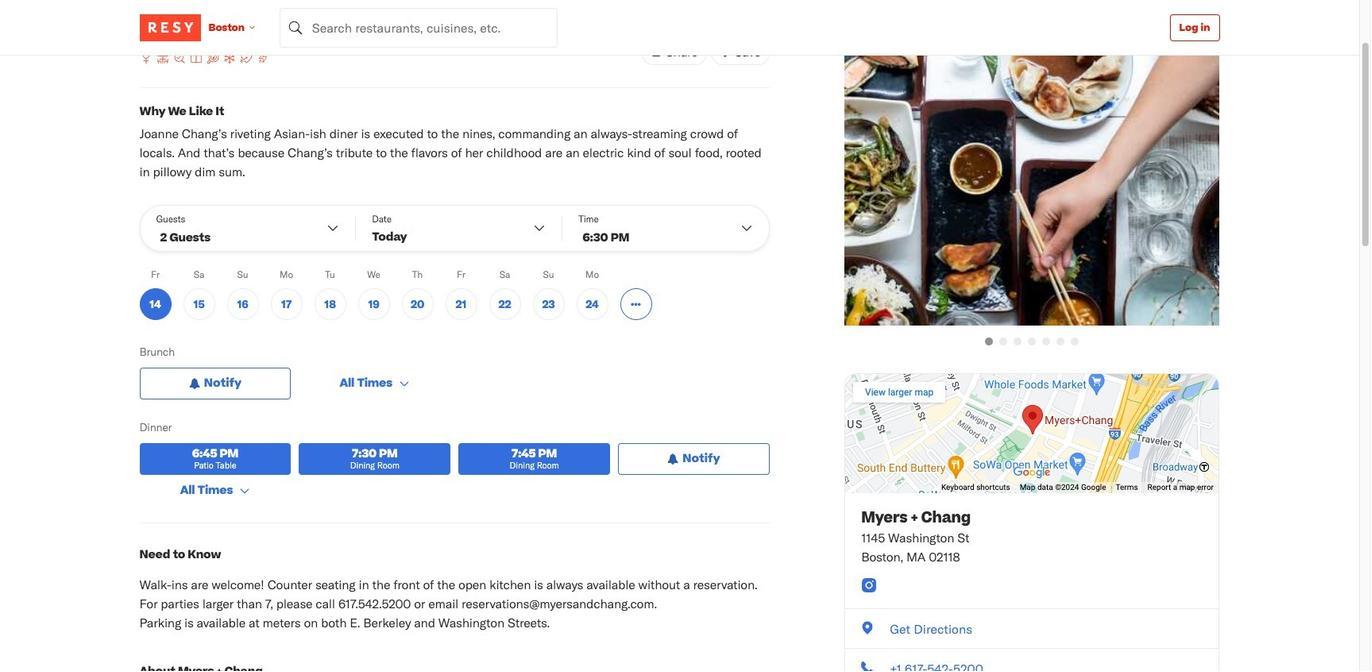 Task type: vqa. For each thing, say whether or not it's contained in the screenshot.
Search restaurants, cuisines, etc. TEXT BOX
yes



Task type: locate. For each thing, give the bounding box(es) containing it.
None field
[[280, 8, 558, 47]]

4.7 out of 5 stars image
[[139, 11, 164, 27]]



Task type: describe. For each thing, give the bounding box(es) containing it.
Search restaurants, cuisines, etc. text field
[[280, 8, 558, 47]]



